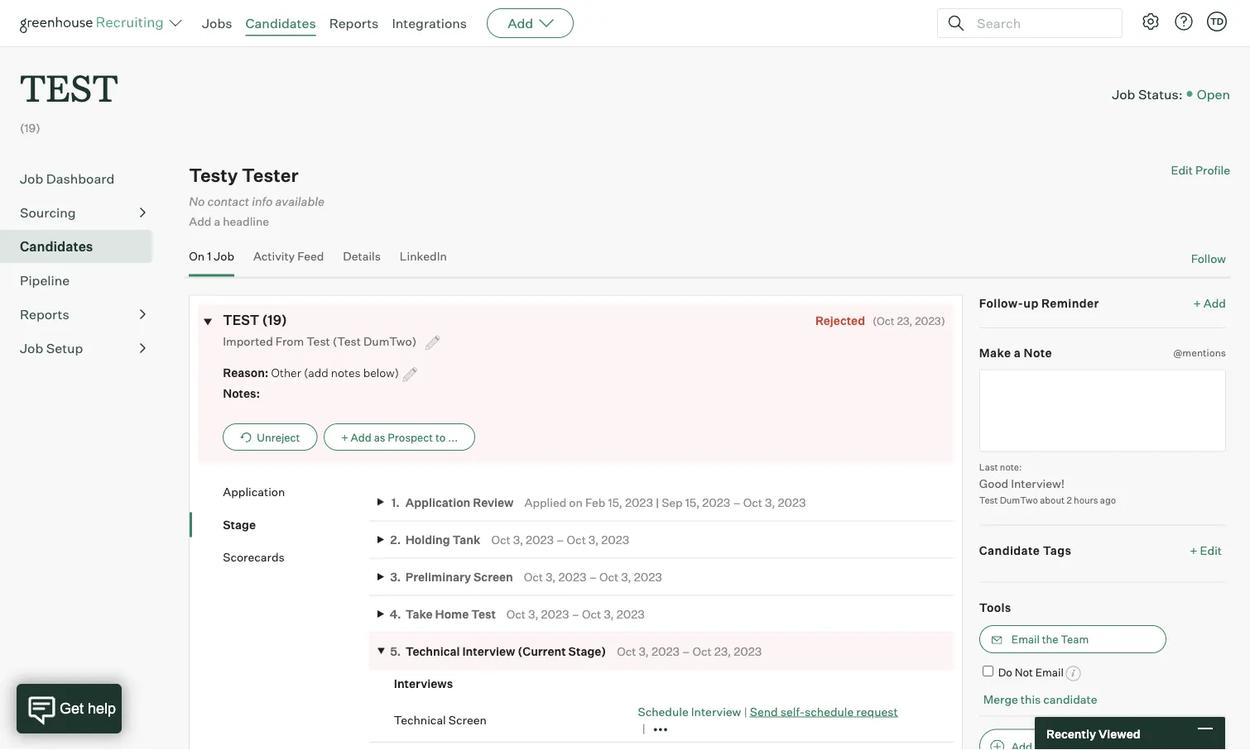 Task type: locate. For each thing, give the bounding box(es) containing it.
td button
[[1204, 8, 1230, 35]]

test
[[20, 63, 118, 112], [223, 312, 259, 329]]

job dashboard link
[[20, 169, 146, 189]]

merge this candidate
[[983, 693, 1097, 707]]

screen
[[474, 570, 513, 585], [449, 713, 487, 728]]

tools
[[979, 601, 1012, 615]]

job for job setup
[[20, 340, 43, 357]]

reports
[[329, 15, 379, 31], [20, 306, 69, 323]]

(oct
[[873, 314, 895, 327]]

1 horizontal spatial 23,
[[897, 314, 913, 327]]

application up stage
[[223, 485, 285, 499]]

4.
[[390, 607, 401, 622]]

technical down interviews
[[394, 713, 446, 728]]

a inside testy tester no contact info available add a headline
[[214, 214, 220, 229]]

+ inside button
[[341, 431, 348, 444]]

2 vertical spatial +
[[1190, 543, 1198, 558]]

do not email
[[998, 666, 1064, 680]]

1 horizontal spatial candidates link
[[245, 15, 316, 31]]

dumtwo)
[[363, 334, 417, 348]]

reports link
[[329, 15, 379, 31], [20, 305, 146, 325]]

+ edit
[[1190, 543, 1222, 558]]

– down feb
[[589, 570, 597, 585]]

test up imported
[[223, 312, 259, 329]]

| left the sep
[[656, 495, 659, 510]]

job right 1 on the top
[[214, 249, 234, 264]]

reports link up job setup link
[[20, 305, 146, 325]]

review
[[473, 495, 514, 510]]

0 vertical spatial email
[[1012, 633, 1040, 646]]

1 vertical spatial screen
[[449, 713, 487, 728]]

test down good
[[979, 495, 998, 506]]

0 vertical spatial a
[[214, 214, 220, 229]]

td
[[1210, 16, 1224, 27]]

technical
[[405, 645, 460, 659], [394, 713, 446, 728]]

follow
[[1191, 252, 1226, 266]]

0 horizontal spatial test
[[20, 63, 118, 112]]

status:
[[1138, 86, 1183, 102]]

take
[[405, 607, 433, 622]]

test right home
[[471, 607, 496, 622]]

0 vertical spatial edit
[[1171, 163, 1193, 178]]

application
[[223, 485, 285, 499], [405, 495, 470, 510]]

0 horizontal spatial interview
[[462, 645, 515, 659]]

up
[[1024, 296, 1039, 310]]

headline
[[223, 214, 269, 229]]

1 vertical spatial edit
[[1200, 543, 1222, 558]]

technical up interviews
[[405, 645, 460, 659]]

15,
[[608, 495, 622, 510], [685, 495, 700, 510]]

job setup link
[[20, 339, 146, 359]]

jobs link
[[202, 15, 232, 31]]

job for job status:
[[1112, 86, 1135, 102]]

reports left integrations
[[329, 15, 379, 31]]

0 horizontal spatial candidates
[[20, 239, 93, 255]]

| left 'send'
[[744, 705, 747, 719]]

linkedin
[[400, 249, 447, 264]]

greenhouse recruiting image
[[20, 13, 169, 33]]

0 horizontal spatial edit
[[1171, 163, 1193, 178]]

1 horizontal spatial reports
[[329, 15, 379, 31]]

1 vertical spatial reports
[[20, 306, 69, 323]]

hours
[[1074, 495, 1098, 506]]

email right not
[[1036, 666, 1064, 680]]

test down greenhouse recruiting "image"
[[20, 63, 118, 112]]

0 horizontal spatial application
[[223, 485, 285, 499]]

0 vertical spatial candidates link
[[245, 15, 316, 31]]

td button
[[1207, 12, 1227, 31]]

1 horizontal spatial reports link
[[329, 15, 379, 31]]

1 horizontal spatial test
[[223, 312, 259, 329]]

do
[[998, 666, 1012, 680]]

email left the
[[1012, 633, 1040, 646]]

interview left 'send'
[[691, 705, 741, 719]]

a down contact
[[214, 214, 220, 229]]

stage
[[223, 518, 256, 532]]

1 horizontal spatial test
[[471, 607, 496, 622]]

1 vertical spatial candidates link
[[20, 237, 146, 257]]

1 vertical spatial |
[[744, 705, 747, 719]]

1 vertical spatial email
[[1036, 666, 1064, 680]]

Do Not Email checkbox
[[983, 666, 993, 677]]

oct down the 1. application review applied on  feb 15, 2023 | sep 15, 2023 – oct 3, 2023
[[599, 570, 619, 585]]

reports down pipeline
[[20, 306, 69, 323]]

1 vertical spatial +
[[341, 431, 348, 444]]

0 horizontal spatial test
[[307, 334, 330, 348]]

application up holding
[[405, 495, 470, 510]]

0 vertical spatial +
[[1194, 296, 1201, 310]]

0 vertical spatial reports link
[[329, 15, 379, 31]]

1 horizontal spatial edit
[[1200, 543, 1222, 558]]

1 horizontal spatial interview
[[691, 705, 741, 719]]

details link
[[343, 249, 381, 273]]

23, right (oct
[[897, 314, 913, 327]]

0 vertical spatial interview
[[462, 645, 515, 659]]

23, up schedule interview link
[[714, 645, 731, 659]]

stage)
[[568, 645, 606, 659]]

(19) up from
[[262, 312, 287, 329]]

schedule interview link
[[638, 705, 741, 719]]

job left status: in the top right of the page
[[1112, 86, 1135, 102]]

(test
[[333, 334, 361, 348]]

unreject
[[257, 431, 300, 444]]

0 vertical spatial test
[[20, 63, 118, 112]]

0 vertical spatial |
[[656, 495, 659, 510]]

0 horizontal spatial candidates link
[[20, 237, 146, 257]]

note
[[1024, 346, 1052, 360]]

job left setup on the top left of the page
[[20, 340, 43, 357]]

1.
[[391, 495, 400, 510]]

job inside on 1 job link
[[214, 249, 234, 264]]

no
[[189, 194, 205, 209]]

screen down the 2. holding tank oct 3, 2023 – oct 3, 2023
[[474, 570, 513, 585]]

candidates link right jobs 'link' at the top of the page
[[245, 15, 316, 31]]

preliminary
[[405, 570, 471, 585]]

0 vertical spatial candidates
[[245, 15, 316, 31]]

15, right feb
[[608, 495, 622, 510]]

application link
[[223, 484, 369, 500]]

oct 3, 2023 – oct 23, 2023
[[617, 645, 762, 659]]

send
[[750, 705, 778, 719]]

profile
[[1195, 163, 1230, 178]]

15, right the sep
[[685, 495, 700, 510]]

schedule interview | send self-schedule request
[[638, 705, 898, 719]]

1 vertical spatial test
[[979, 495, 998, 506]]

interview down 4. take home test oct 3, 2023 – oct 3, 2023
[[462, 645, 515, 659]]

rejected
[[815, 313, 865, 328]]

reason: other (add notes below)
[[223, 366, 399, 380]]

on
[[569, 495, 583, 510]]

2 horizontal spatial test
[[979, 495, 998, 506]]

1 vertical spatial test
[[223, 312, 259, 329]]

job inside job setup link
[[20, 340, 43, 357]]

0 horizontal spatial reports link
[[20, 305, 146, 325]]

configure image
[[1141, 12, 1161, 31]]

reason:
[[223, 366, 269, 380]]

reports link left integrations
[[329, 15, 379, 31]]

0 horizontal spatial reports
[[20, 306, 69, 323]]

1 vertical spatial (19)
[[262, 312, 287, 329]]

feb
[[585, 495, 606, 510]]

test inside last note: good interview! test dumtwo               about 2 hours               ago
[[979, 495, 998, 506]]

0 vertical spatial (19)
[[20, 121, 40, 136]]

2.
[[390, 533, 401, 547]]

imported from test (test dumtwo)
[[223, 334, 419, 348]]

1 horizontal spatial |
[[744, 705, 747, 719]]

tester
[[242, 164, 299, 187]]

scorecards link
[[223, 550, 369, 566]]

0 horizontal spatial a
[[214, 214, 220, 229]]

interview
[[462, 645, 515, 659], [691, 705, 741, 719]]

home
[[435, 607, 469, 622]]

0 vertical spatial technical
[[405, 645, 460, 659]]

a left note
[[1014, 346, 1021, 360]]

add button
[[487, 8, 574, 38]]

viewed
[[1099, 727, 1141, 742]]

1 vertical spatial a
[[1014, 346, 1021, 360]]

None text field
[[979, 370, 1226, 452]]

dashboard
[[46, 171, 114, 187]]

0 horizontal spatial 23,
[[714, 645, 731, 659]]

sourcing link
[[20, 203, 146, 223]]

– right the sep
[[733, 495, 741, 510]]

2. holding tank oct 3, 2023 – oct 3, 2023
[[390, 533, 629, 547]]

5. technical interview (current stage)
[[390, 645, 606, 659]]

candidates right jobs 'link' at the top of the page
[[245, 15, 316, 31]]

candidates link down "sourcing" link
[[20, 237, 146, 257]]

0 vertical spatial 23,
[[897, 314, 913, 327]]

screen down interviews
[[449, 713, 487, 728]]

add inside testy tester no contact info available add a headline
[[189, 214, 211, 229]]

job status:
[[1112, 86, 1183, 102]]

1 horizontal spatial 15,
[[685, 495, 700, 510]]

test left (test on the left top of the page
[[307, 334, 330, 348]]

feed
[[297, 249, 324, 264]]

0 horizontal spatial (19)
[[20, 121, 40, 136]]

1 horizontal spatial (19)
[[262, 312, 287, 329]]

email inside button
[[1012, 633, 1040, 646]]

candidate
[[1043, 693, 1097, 707]]

this
[[1021, 693, 1041, 707]]

job for job dashboard
[[20, 171, 43, 187]]

(19) down the test link
[[20, 121, 40, 136]]

job up sourcing
[[20, 171, 43, 187]]

3,
[[765, 495, 775, 510], [513, 533, 523, 547], [589, 533, 599, 547], [546, 570, 556, 585], [621, 570, 631, 585], [528, 607, 539, 622], [604, 607, 614, 622], [639, 645, 649, 659]]

edit
[[1171, 163, 1193, 178], [1200, 543, 1222, 558]]

1 vertical spatial reports link
[[20, 305, 146, 325]]

job inside job dashboard link
[[20, 171, 43, 187]]

0 horizontal spatial 15,
[[608, 495, 622, 510]]

candidates down sourcing
[[20, 239, 93, 255]]



Task type: describe. For each thing, give the bounding box(es) containing it.
pipeline
[[20, 273, 70, 289]]

2 vertical spatial test
[[471, 607, 496, 622]]

imported
[[223, 334, 273, 348]]

send self-schedule request link
[[750, 705, 898, 719]]

ago
[[1100, 495, 1116, 506]]

+ for + add
[[1194, 296, 1201, 310]]

1 vertical spatial technical
[[394, 713, 446, 728]]

tags
[[1043, 543, 1072, 558]]

+ add as prospect to ...
[[341, 431, 458, 444]]

oct right the sep
[[743, 495, 763, 510]]

activity feed
[[253, 249, 324, 264]]

the
[[1042, 633, 1059, 646]]

info
[[252, 194, 273, 209]]

1 horizontal spatial a
[[1014, 346, 1021, 360]]

oct up stage)
[[582, 607, 601, 622]]

1 horizontal spatial candidates
[[245, 15, 316, 31]]

as
[[374, 431, 385, 444]]

0 vertical spatial screen
[[474, 570, 513, 585]]

follow link
[[1191, 251, 1226, 267]]

rejected (oct 23, 2023)
[[815, 313, 945, 328]]

+ for + edit
[[1190, 543, 1198, 558]]

below)
[[363, 366, 399, 380]]

+ edit link
[[1186, 539, 1226, 562]]

request
[[856, 705, 898, 719]]

test for test
[[20, 63, 118, 112]]

– down applied
[[556, 533, 564, 547]]

testy tester no contact info available add a headline
[[189, 164, 325, 229]]

2
[[1067, 495, 1072, 506]]

make a note
[[979, 346, 1052, 360]]

last note: good interview! test dumtwo               about 2 hours               ago
[[979, 462, 1116, 506]]

oct right tank
[[491, 533, 511, 547]]

open
[[1197, 86, 1230, 102]]

merge
[[983, 693, 1018, 707]]

+ add link
[[1194, 295, 1226, 311]]

schedule
[[638, 705, 689, 719]]

holding
[[405, 533, 450, 547]]

@mentions link
[[1173, 345, 1226, 361]]

testy
[[189, 164, 238, 187]]

email the team button
[[979, 626, 1166, 654]]

integrations link
[[392, 15, 467, 31]]

test link
[[20, 46, 118, 115]]

job dashboard
[[20, 171, 114, 187]]

3. preliminary screen oct 3, 2023 – oct 3, 2023
[[390, 570, 662, 585]]

oct right stage)
[[617, 645, 636, 659]]

1 horizontal spatial application
[[405, 495, 470, 510]]

good
[[979, 476, 1009, 491]]

oct up 4. take home test oct 3, 2023 – oct 3, 2023
[[524, 570, 543, 585]]

follow-
[[979, 296, 1024, 310]]

(add
[[304, 366, 328, 380]]

0 vertical spatial test
[[307, 334, 330, 348]]

unreject button
[[223, 424, 317, 451]]

interviews
[[394, 677, 453, 692]]

23, inside rejected (oct 23, 2023)
[[897, 314, 913, 327]]

activity feed link
[[253, 249, 324, 273]]

on
[[189, 249, 205, 264]]

stage link
[[223, 517, 369, 533]]

details
[[343, 249, 381, 264]]

activity
[[253, 249, 295, 264]]

edit profile
[[1171, 163, 1230, 178]]

1 15, from the left
[[608, 495, 622, 510]]

sourcing
[[20, 205, 76, 221]]

1. application review applied on  feb 15, 2023 | sep 15, 2023 – oct 3, 2023
[[391, 495, 806, 510]]

pipeline link
[[20, 271, 146, 291]]

linkedin link
[[400, 249, 447, 273]]

test (19)
[[223, 312, 287, 329]]

3.
[[390, 570, 401, 585]]

5.
[[390, 645, 401, 659]]

...
[[448, 431, 458, 444]]

recently viewed
[[1047, 727, 1141, 742]]

oct down 3. preliminary screen oct 3, 2023 – oct 3, 2023
[[507, 607, 526, 622]]

reminder
[[1042, 296, 1099, 310]]

tank
[[453, 533, 481, 547]]

team
[[1061, 633, 1089, 646]]

1 vertical spatial candidates
[[20, 239, 93, 255]]

– up stage)
[[572, 607, 580, 622]]

last
[[979, 462, 998, 473]]

oct up schedule interview link
[[693, 645, 712, 659]]

notes
[[331, 366, 361, 380]]

interview!
[[1011, 476, 1065, 491]]

available
[[275, 194, 325, 209]]

from
[[276, 334, 304, 348]]

setup
[[46, 340, 83, 357]]

recently
[[1047, 727, 1096, 742]]

contact
[[207, 194, 249, 209]]

other
[[271, 366, 301, 380]]

1 vertical spatial interview
[[691, 705, 741, 719]]

about
[[1040, 495, 1065, 506]]

note:
[[1000, 462, 1022, 473]]

oct down on
[[567, 533, 586, 547]]

– up schedule interview link
[[682, 645, 690, 659]]

+ for + add as prospect to ...
[[341, 431, 348, 444]]

Search text field
[[973, 11, 1107, 35]]

candidate
[[979, 543, 1040, 558]]

add inside "+ add" link
[[1204, 296, 1226, 310]]

prospect
[[388, 431, 433, 444]]

add inside + add as prospect to ... button
[[351, 431, 372, 444]]

add inside add popup button
[[508, 15, 533, 31]]

(current
[[518, 645, 566, 659]]

on 1 job link
[[189, 249, 234, 273]]

jobs
[[202, 15, 232, 31]]

test for test (19)
[[223, 312, 259, 329]]

0 vertical spatial reports
[[329, 15, 379, 31]]

technical screen
[[394, 713, 487, 728]]

1 vertical spatial 23,
[[714, 645, 731, 659]]

applied
[[524, 495, 567, 510]]

4. take home test oct 3, 2023 – oct 3, 2023
[[390, 607, 645, 622]]

follow-up reminder
[[979, 296, 1099, 310]]

0 horizontal spatial |
[[656, 495, 659, 510]]

2 15, from the left
[[685, 495, 700, 510]]

@mentions
[[1173, 347, 1226, 359]]



Task type: vqa. For each thing, say whether or not it's contained in the screenshot.
candidate tags
yes



